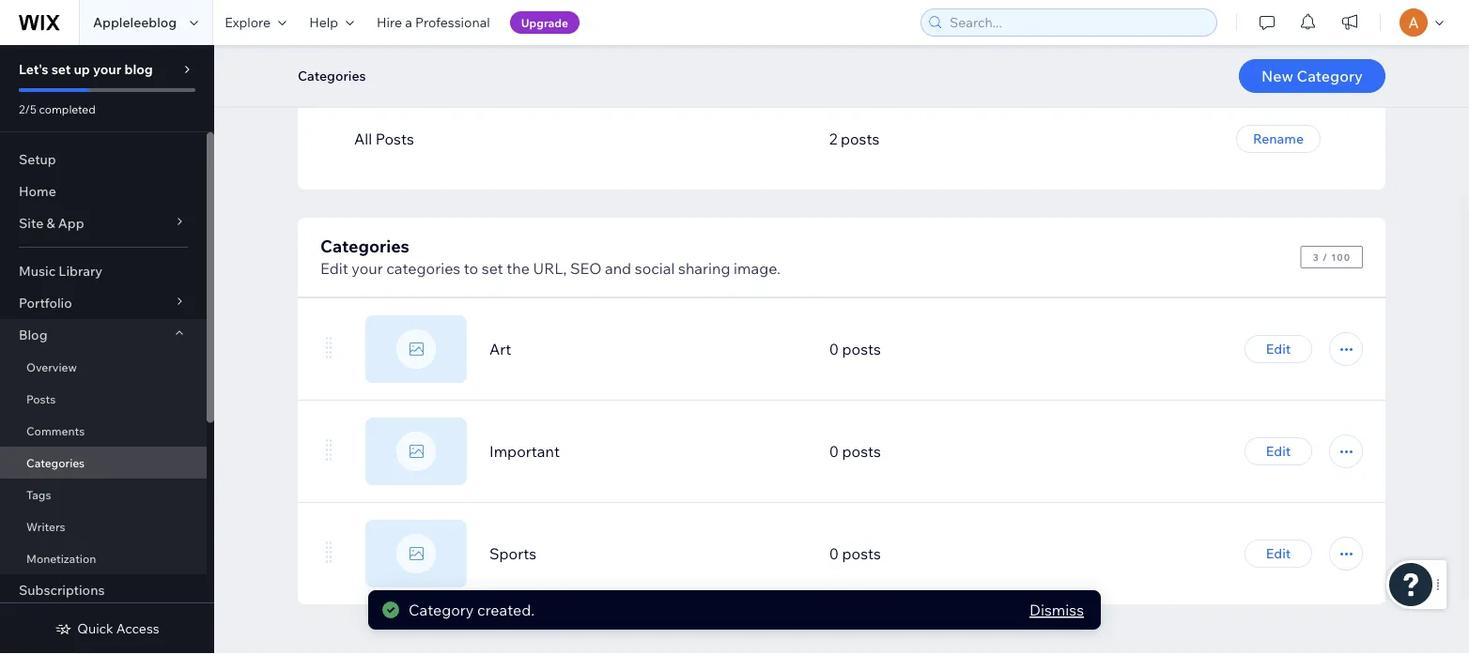 Task type: vqa. For each thing, say whether or not it's contained in the screenshot.
'2/5 completed' on the left of the page
yes



Task type: locate. For each thing, give the bounding box(es) containing it.
Search... field
[[944, 9, 1211, 36]]

category
[[1297, 67, 1363, 85], [409, 601, 474, 620]]

alert
[[368, 591, 1101, 630]]

sports
[[489, 545, 537, 564]]

hire a professional
[[377, 14, 490, 31]]

all down categories button
[[354, 130, 372, 148]]

created.
[[477, 601, 535, 620]]

1 vertical spatial edit button
[[1245, 438, 1312, 466]]

set left up on the top left of the page
[[51, 61, 71, 77]]

edit button for important
[[1245, 438, 1312, 466]]

0 posts for art
[[829, 340, 881, 359]]

your inside sidebar element
[[93, 61, 121, 77]]

0 vertical spatial edit button
[[1245, 335, 1312, 364]]

category right new
[[1297, 67, 1363, 85]]

subscriptions
[[19, 582, 105, 599]]

2 vertical spatial edit button
[[1245, 540, 1312, 568]]

subscriptions link
[[0, 575, 207, 607]]

0 for sports
[[829, 545, 839, 564]]

1 vertical spatial 0
[[829, 442, 839, 461]]

all posts
[[354, 130, 414, 148]]

2/5
[[19, 102, 37, 116]]

category inside alert
[[409, 601, 474, 620]]

edit button for sports
[[1245, 540, 1312, 568]]

posts down 'blog's' on the top of page
[[375, 130, 414, 148]]

categories link
[[0, 447, 207, 479]]

your right the of at top
[[640, 50, 671, 69]]

upgrade
[[521, 15, 568, 30]]

edit button
[[1245, 335, 1312, 364], [1245, 438, 1312, 466], [1245, 540, 1312, 568]]

all for all posts
[[354, 130, 372, 148]]

the left url,
[[507, 259, 530, 278]]

categories down help button at the top left of the page
[[298, 68, 366, 84]]

all up this
[[320, 26, 342, 47]]

setup
[[19, 151, 56, 168]]

1 vertical spatial category
[[409, 601, 474, 620]]

posts link
[[0, 383, 207, 415]]

0 horizontal spatial your
[[93, 61, 121, 77]]

0 vertical spatial 0
[[829, 340, 839, 359]]

that
[[512, 50, 540, 69]]

2/5 completed
[[19, 102, 96, 116]]

writers link
[[0, 511, 207, 543]]

posts up 'is'
[[346, 26, 391, 47]]

new category
[[1262, 67, 1363, 85]]

hire a professional link
[[365, 0, 501, 45]]

categories
[[298, 68, 366, 84], [320, 235, 409, 256], [26, 456, 85, 470]]

2 horizontal spatial your
[[640, 50, 671, 69]]

the
[[367, 50, 390, 69], [507, 259, 530, 278]]

1 vertical spatial 0 posts
[[829, 442, 881, 461]]

0 posts for sports
[[829, 545, 881, 564]]

all inside all posts this is the blog's main feed that displays all of your posts.
[[320, 26, 342, 47]]

is
[[353, 50, 364, 69]]

1 horizontal spatial the
[[507, 259, 530, 278]]

home link
[[0, 176, 207, 208]]

monetization link
[[0, 543, 207, 575]]

1 vertical spatial set
[[482, 259, 503, 278]]

3 0 from the top
[[829, 545, 839, 564]]

2 vertical spatial 0
[[829, 545, 839, 564]]

0 for important
[[829, 442, 839, 461]]

categories button
[[288, 62, 375, 90]]

posts for important
[[842, 442, 881, 461]]

1 horizontal spatial set
[[482, 259, 503, 278]]

0 horizontal spatial set
[[51, 61, 71, 77]]

your
[[640, 50, 671, 69], [93, 61, 121, 77], [352, 259, 383, 278]]

posts for sports
[[842, 545, 881, 564]]

quick access
[[77, 621, 159, 637]]

posts
[[841, 130, 880, 148], [842, 340, 881, 359], [842, 442, 881, 461], [842, 545, 881, 564]]

site & app
[[19, 215, 84, 232]]

posts down overview
[[26, 392, 56, 406]]

overview
[[26, 360, 77, 374]]

1 horizontal spatial category
[[1297, 67, 1363, 85]]

categories
[[386, 259, 460, 278]]

image.
[[734, 259, 781, 278]]

0 vertical spatial categories
[[298, 68, 366, 84]]

0 posts for important
[[829, 442, 881, 461]]

1 edit button from the top
[[1245, 335, 1312, 364]]

1 horizontal spatial all
[[354, 130, 372, 148]]

2 vertical spatial posts
[[26, 392, 56, 406]]

help button
[[298, 0, 365, 45]]

seo
[[570, 259, 602, 278]]

1 0 posts from the top
[[829, 340, 881, 359]]

categories up categories at the left top of the page
[[320, 235, 409, 256]]

0 vertical spatial set
[[51, 61, 71, 77]]

0 vertical spatial posts
[[346, 26, 391, 47]]

0
[[829, 340, 839, 359], [829, 442, 839, 461], [829, 545, 839, 564]]

tags
[[26, 488, 51, 502]]

category created.
[[409, 601, 535, 620]]

posts inside all posts this is the blog's main feed that displays all of your posts.
[[346, 26, 391, 47]]

0 horizontal spatial all
[[320, 26, 342, 47]]

all
[[603, 50, 619, 69]]

set right the to
[[482, 259, 503, 278]]

rename
[[1253, 131, 1304, 147]]

new category button
[[1239, 59, 1386, 93]]

categories inside sidebar element
[[26, 456, 85, 470]]

2 edit button from the top
[[1245, 438, 1312, 466]]

0 vertical spatial the
[[367, 50, 390, 69]]

0 vertical spatial 0 posts
[[829, 340, 881, 359]]

the right 'is'
[[367, 50, 390, 69]]

1 vertical spatial the
[[507, 259, 530, 278]]

0 posts
[[829, 340, 881, 359], [829, 442, 881, 461], [829, 545, 881, 564]]

set
[[51, 61, 71, 77], [482, 259, 503, 278]]

category inside button
[[1297, 67, 1363, 85]]

categories down comments
[[26, 456, 85, 470]]

your right up on the top left of the page
[[93, 61, 121, 77]]

of
[[622, 50, 636, 69]]

alert containing category created.
[[368, 591, 1101, 630]]

0 vertical spatial all
[[320, 26, 342, 47]]

set inside sidebar element
[[51, 61, 71, 77]]

dismiss
[[1030, 601, 1084, 620]]

3 edit button from the top
[[1245, 540, 1312, 568]]

1 vertical spatial posts
[[375, 130, 414, 148]]

1 horizontal spatial your
[[352, 259, 383, 278]]

2 0 posts from the top
[[829, 442, 881, 461]]

1 vertical spatial all
[[354, 130, 372, 148]]

1 0 from the top
[[829, 340, 839, 359]]

portfolio
[[19, 295, 72, 311]]

0 vertical spatial category
[[1297, 67, 1363, 85]]

1 vertical spatial categories
[[320, 235, 409, 256]]

0 horizontal spatial the
[[367, 50, 390, 69]]

3 0 posts from the top
[[829, 545, 881, 564]]

hire
[[377, 14, 402, 31]]

site & app button
[[0, 208, 207, 240]]

edit
[[320, 259, 348, 278], [1266, 341, 1291, 357], [1266, 443, 1291, 460], [1266, 546, 1291, 562]]

your left categories at the left top of the page
[[352, 259, 383, 278]]

category left the created.
[[409, 601, 474, 620]]

quick
[[77, 621, 113, 637]]

new
[[1262, 67, 1293, 85]]

your inside 'categories edit your categories to set the url, seo and social sharing image.'
[[352, 259, 383, 278]]

categories inside button
[[298, 68, 366, 84]]

categories inside 'categories edit your categories to set the url, seo and social sharing image.'
[[320, 235, 409, 256]]

edit for important
[[1266, 443, 1291, 460]]

2 vertical spatial categories
[[26, 456, 85, 470]]

posts
[[346, 26, 391, 47], [375, 130, 414, 148], [26, 392, 56, 406]]

0 horizontal spatial category
[[409, 601, 474, 620]]

2 vertical spatial 0 posts
[[829, 545, 881, 564]]

&
[[46, 215, 55, 232]]

all
[[320, 26, 342, 47], [354, 130, 372, 148]]

categories edit your categories to set the url, seo and social sharing image.
[[320, 235, 781, 278]]

2 0 from the top
[[829, 442, 839, 461]]

displays
[[543, 50, 600, 69]]

all posts this is the blog's main feed that displays all of your posts.
[[320, 26, 717, 69]]

music
[[19, 263, 56, 279]]



Task type: describe. For each thing, give the bounding box(es) containing it.
posts inside sidebar element
[[26, 392, 56, 406]]

main
[[439, 50, 473, 69]]

0 for art
[[829, 340, 839, 359]]

art
[[489, 340, 511, 359]]

blog's
[[394, 50, 435, 69]]

writers
[[26, 520, 65, 534]]

2 posts
[[829, 130, 880, 148]]

music library link
[[0, 256, 207, 287]]

3 / 100
[[1313, 251, 1351, 263]]

3
[[1313, 251, 1320, 263]]

this
[[320, 50, 349, 69]]

posts for art
[[842, 340, 881, 359]]

2
[[829, 130, 837, 148]]

sidebar element
[[0, 45, 214, 655]]

upgrade button
[[510, 11, 580, 34]]

appleleeblog
[[93, 14, 177, 31]]

posts for all posts
[[375, 130, 414, 148]]

edit button for art
[[1245, 335, 1312, 364]]

100
[[1331, 251, 1351, 263]]

set inside 'categories edit your categories to set the url, seo and social sharing image.'
[[482, 259, 503, 278]]

important button
[[489, 441, 560, 463]]

dismiss button
[[1030, 599, 1084, 622]]

posts for all posts this is the blog's main feed that displays all of your posts.
[[346, 26, 391, 47]]

the inside all posts this is the blog's main feed that displays all of your posts.
[[367, 50, 390, 69]]

portfolio button
[[0, 287, 207, 319]]

edit for art
[[1266, 341, 1291, 357]]

let's set up your blog
[[19, 61, 153, 77]]

home
[[19, 183, 56, 200]]

a
[[405, 14, 412, 31]]

up
[[74, 61, 90, 77]]

posts.
[[675, 50, 717, 69]]

site
[[19, 215, 43, 232]]

and
[[605, 259, 631, 278]]

categories for categories button
[[298, 68, 366, 84]]

let's
[[19, 61, 48, 77]]

completed
[[39, 102, 96, 116]]

important
[[489, 442, 560, 461]]

blog
[[19, 327, 47, 343]]

categories for the categories link
[[26, 456, 85, 470]]

comments link
[[0, 415, 207, 447]]

rename button
[[1236, 125, 1321, 153]]

social
[[635, 259, 675, 278]]

all for all posts this is the blog's main feed that displays all of your posts.
[[320, 26, 342, 47]]

access
[[116, 621, 159, 637]]

library
[[59, 263, 103, 279]]

feed
[[476, 50, 508, 69]]

your inside all posts this is the blog's main feed that displays all of your posts.
[[640, 50, 671, 69]]

blog
[[124, 61, 153, 77]]

edit for sports
[[1266, 546, 1291, 562]]

sharing
[[678, 259, 730, 278]]

blog button
[[0, 319, 207, 351]]

edit inside 'categories edit your categories to set the url, seo and social sharing image.'
[[320, 259, 348, 278]]

to
[[464, 259, 478, 278]]

monetization
[[26, 552, 96, 566]]

setup link
[[0, 144, 207, 176]]

comments
[[26, 424, 85, 438]]

the inside 'categories edit your categories to set the url, seo and social sharing image.'
[[507, 259, 530, 278]]

quick access button
[[55, 621, 159, 638]]

url,
[[533, 259, 567, 278]]

explore
[[225, 14, 271, 31]]

art button
[[489, 338, 511, 361]]

professional
[[415, 14, 490, 31]]

overview link
[[0, 351, 207, 383]]

sports button
[[489, 543, 537, 565]]

app
[[58, 215, 84, 232]]

tags link
[[0, 479, 207, 511]]

/
[[1323, 251, 1328, 263]]

music library
[[19, 263, 103, 279]]

help
[[309, 14, 338, 31]]



